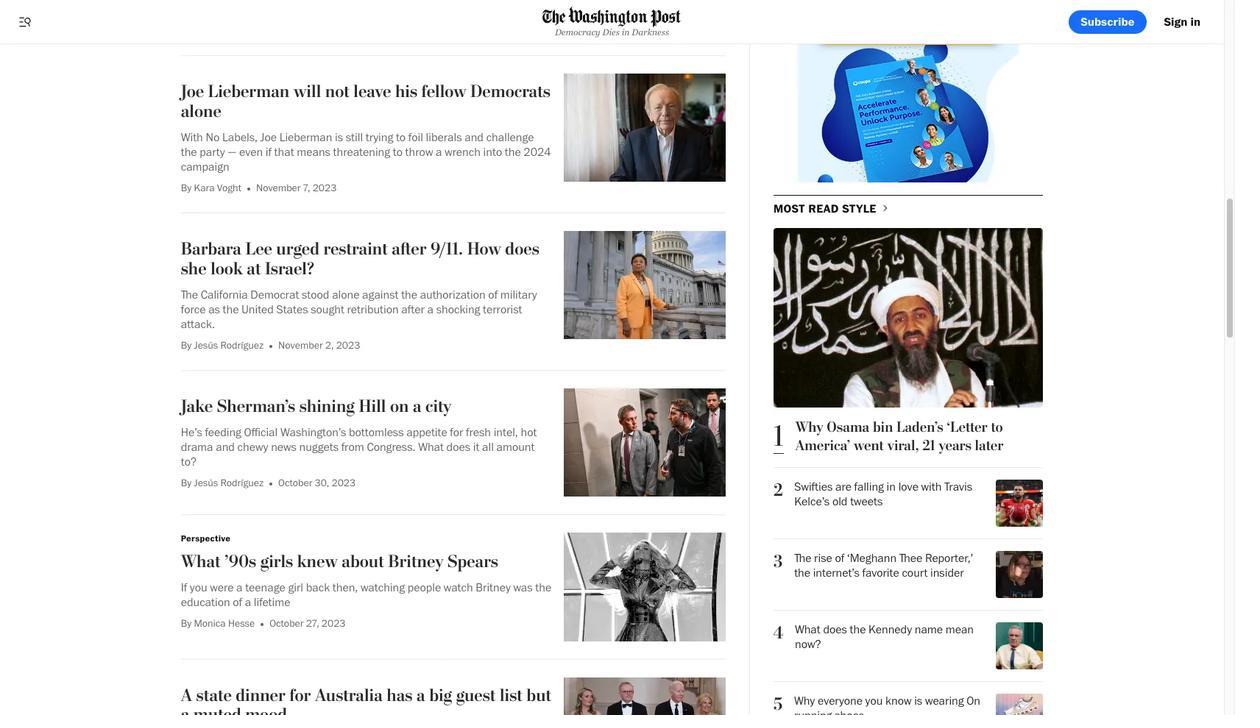Task type: locate. For each thing, give the bounding box(es) containing it.
2 by jesús rodríguez from the top
[[181, 477, 264, 489]]

'meghann
[[847, 551, 897, 565]]

jesús down to?
[[194, 477, 218, 489]]

intel,
[[494, 426, 518, 440]]

jesús rodríguez link down chewy
[[194, 477, 264, 489]]

does left it
[[446, 440, 470, 454]]

and inside with no labels, joe lieberman is still trying to foil liberals and challenge the party — even if that means threatening to throw a wrench into the 2024 campaign
[[465, 130, 484, 144]]

2 by from the top
[[181, 339, 192, 351]]

for left fresh
[[450, 426, 463, 440]]

jake
[[181, 396, 213, 417]]

search and browse sections image
[[18, 14, 32, 29]]

you inside why everyone you know is wearing on running shoes
[[865, 694, 883, 708]]

on
[[967, 694, 980, 708]]

1 vertical spatial joe
[[260, 130, 277, 144]]

1 vertical spatial britney
[[476, 581, 511, 595]]

what down appetite
[[418, 440, 444, 454]]

why osama bin laden's 'letter to america' went viral, 21 years later
[[795, 419, 1004, 455]]

why inside why osama bin laden's 'letter to america' went viral, 21 years later
[[795, 419, 823, 437]]

people
[[407, 581, 441, 595]]

to up later on the right
[[991, 419, 1003, 437]]

girls
[[260, 551, 293, 572]]

love
[[898, 480, 918, 494]]

joe up with
[[181, 81, 204, 103]]

1 jesús rodríguez link from the top
[[194, 339, 264, 351]]

4 by from the top
[[181, 618, 192, 629]]

by for barbara lee urged restraint after 9/11. how does she look at israel?
[[181, 339, 192, 351]]

rodríguez down chewy
[[220, 477, 264, 489]]

november for will
[[256, 182, 301, 194]]

0 horizontal spatial does
[[446, 440, 470, 454]]

rodríguez
[[220, 339, 264, 351], [220, 477, 264, 489]]

0 vertical spatial by jesús rodríguez
[[181, 339, 264, 351]]

is
[[335, 130, 343, 144], [914, 694, 922, 708]]

by left "monica"
[[181, 618, 192, 629]]

does inside the he's feeding official washington's bottomless appetite for fresh intel, hot drama and chewy news nuggets from congress. what does it all amount to?
[[446, 440, 470, 454]]

joe
[[181, 81, 204, 103], [260, 130, 277, 144]]

1 vertical spatial october
[[270, 618, 304, 629]]

2 jesús from the top
[[194, 477, 218, 489]]

rise
[[814, 551, 832, 565]]

why inside why everyone you know is wearing on running shoes
[[794, 694, 815, 708]]

2 horizontal spatial of
[[835, 551, 844, 565]]

1 by from the top
[[181, 182, 192, 194]]

of up hesse
[[233, 596, 242, 610]]

the left kennedy
[[850, 623, 866, 637]]

what inside what does the kennedy name mean now?
[[795, 623, 820, 637]]

1 horizontal spatial joe
[[260, 130, 277, 144]]

by for jake sherman's shining hill on a city
[[181, 477, 192, 489]]

britney up people
[[388, 551, 443, 572]]

the inside if you were a teenage girl back then, watching people watch britney was the education of a lifetime
[[535, 581, 551, 595]]

after left 9/11. on the top of page
[[392, 239, 427, 260]]

a state dinner for australia has a big guest list but a muted mood
[[181, 685, 551, 715]]

does inside barbara lee urged restraint after 9/11. how does she look at israel?
[[505, 239, 539, 260]]

at
[[247, 258, 261, 279]]

by down to?
[[181, 477, 192, 489]]

1 horizontal spatial in
[[887, 480, 896, 494]]

of up internet's
[[835, 551, 844, 565]]

1 vertical spatial what
[[181, 551, 221, 572]]

1 horizontal spatial what
[[418, 440, 444, 454]]

october 30, 2023
[[278, 477, 356, 489]]

2023 right 2,
[[336, 339, 360, 351]]

kennedy
[[869, 623, 912, 637]]

jesús for jake sherman's shining hill on a city
[[194, 477, 218, 489]]

washington's
[[280, 426, 346, 440]]

he's feeding official washington's bottomless appetite for fresh intel, hot drama and chewy news nuggets from congress. what does it all amount to?
[[181, 426, 537, 469]]

'90s
[[225, 551, 256, 572]]

1 horizontal spatial for
[[450, 426, 463, 440]]

0 vertical spatial is
[[335, 130, 343, 144]]

a left the state
[[181, 704, 189, 715]]

joe up if at top
[[260, 130, 277, 144]]

for
[[450, 426, 463, 440], [290, 685, 311, 706]]

campaign
[[181, 160, 229, 174]]

why for why everyone you know is wearing on running shoes
[[794, 694, 815, 708]]

0 horizontal spatial alone
[[181, 101, 221, 122]]

0 vertical spatial rodríguez
[[220, 339, 264, 351]]

in
[[1190, 14, 1200, 28], [622, 27, 630, 37], [887, 480, 896, 494]]

jesús down attack.
[[194, 339, 218, 351]]

1 horizontal spatial the
[[794, 551, 811, 565]]

alone up sought at top left
[[332, 288, 360, 302]]

3 by from the top
[[181, 477, 192, 489]]

0 vertical spatial does
[[505, 239, 539, 260]]

0 horizontal spatial joe
[[181, 81, 204, 103]]

1 vertical spatial for
[[290, 685, 311, 706]]

why up running
[[794, 694, 815, 708]]

jake sherman's shining hill on a city link
[[181, 396, 552, 420]]

what down perspective
[[181, 551, 221, 572]]

after right retribution
[[401, 302, 425, 316]]

wearing
[[925, 694, 964, 708]]

1 horizontal spatial and
[[465, 130, 484, 144]]

a right 'were'
[[236, 581, 243, 595]]

0 horizontal spatial you
[[190, 581, 207, 595]]

0 vertical spatial jesús rodríguez link
[[194, 339, 264, 351]]

and
[[465, 130, 484, 144], [216, 440, 235, 454]]

for right mood
[[290, 685, 311, 706]]

the inside 'the rise of 'meghann thee reporter,' the internet's favorite court insider'
[[794, 551, 811, 565]]

1 rodríguez from the top
[[220, 339, 264, 351]]

is inside why everyone you know is wearing on running shoes
[[914, 694, 922, 708]]

0 vertical spatial joe
[[181, 81, 204, 103]]

1 horizontal spatial alone
[[332, 288, 360, 302]]

will
[[293, 81, 321, 103]]

2 vertical spatial does
[[823, 623, 847, 637]]

then,
[[333, 581, 358, 595]]

0 vertical spatial and
[[465, 130, 484, 144]]

1 vertical spatial alone
[[332, 288, 360, 302]]

and inside the he's feeding official washington's bottomless appetite for fresh intel, hot drama and chewy news nuggets from congress. what does it all amount to?
[[216, 440, 235, 454]]

drama
[[181, 440, 213, 454]]

by for joe lieberman will not leave his fellow democrats alone
[[181, 182, 192, 194]]

monica
[[194, 618, 226, 629]]

0 vertical spatial october
[[278, 477, 312, 489]]

most
[[773, 201, 805, 215]]

states
[[276, 302, 308, 316]]

2023 for hill
[[332, 477, 356, 489]]

sign
[[1164, 14, 1187, 28]]

2 jesús rodríguez link from the top
[[194, 477, 264, 489]]

britney left was
[[476, 581, 511, 595]]

1 by jesús rodríguez from the top
[[181, 339, 264, 351]]

state
[[196, 685, 232, 706]]

what '90s girls knew about britney spears link
[[181, 551, 552, 575]]

that
[[274, 145, 294, 159]]

the inside the california democrat stood alone against the authorization of military force as the united states sought retribution after a shocking terrorist attack.
[[181, 288, 198, 302]]

1 vertical spatial why
[[794, 694, 815, 708]]

a down liberals
[[436, 145, 442, 159]]

to left throw
[[393, 145, 403, 159]]

0 horizontal spatial what
[[181, 551, 221, 572]]

what inside the he's feeding official washington's bottomless appetite for fresh intel, hot drama and chewy news nuggets from congress. what does it all amount to?
[[418, 440, 444, 454]]

primary element
[[0, 0, 1224, 44]]

is left still
[[335, 130, 343, 144]]

2023 right 30,
[[332, 477, 356, 489]]

0 horizontal spatial for
[[290, 685, 311, 706]]

the for the rise of 'meghann thee reporter,' the internet's favorite court insider
[[794, 551, 811, 565]]

1 vertical spatial does
[[446, 440, 470, 454]]

november left 2,
[[278, 339, 323, 351]]

of up terrorist
[[488, 288, 498, 302]]

0 horizontal spatial in
[[622, 27, 630, 37]]

you left know
[[865, 694, 883, 708]]

1 vertical spatial jesús
[[194, 477, 218, 489]]

1 jesús from the top
[[194, 339, 218, 351]]

monica hesse link
[[194, 618, 255, 629]]

alone
[[181, 101, 221, 122], [332, 288, 360, 302]]

reporter,'
[[925, 551, 973, 565]]

0 vertical spatial lieberman
[[208, 81, 289, 103]]

0 horizontal spatial britney
[[388, 551, 443, 572]]

internet's
[[813, 566, 860, 580]]

appetite
[[406, 426, 447, 440]]

jake sherman's shining hill on a city
[[181, 396, 451, 417]]

a down authorization
[[427, 302, 433, 316]]

alone inside the california democrat stood alone against the authorization of military force as the united states sought retribution after a shocking terrorist attack.
[[332, 288, 360, 302]]

the right 3
[[794, 566, 810, 580]]

force
[[181, 302, 206, 316]]

9/11.
[[431, 239, 463, 260]]

1 vertical spatial and
[[216, 440, 235, 454]]

2023 for not
[[313, 182, 337, 194]]

what
[[418, 440, 444, 454], [181, 551, 221, 572], [795, 623, 820, 637]]

everyone
[[818, 694, 863, 708]]

1 vertical spatial of
[[835, 551, 844, 565]]

0 vertical spatial what
[[418, 440, 444, 454]]

october left 30,
[[278, 477, 312, 489]]

0 horizontal spatial and
[[216, 440, 235, 454]]

1 horizontal spatial does
[[505, 239, 539, 260]]

know
[[885, 694, 912, 708]]

it
[[473, 440, 479, 454]]

of inside 'the rise of 'meghann thee reporter,' the internet's favorite court insider'
[[835, 551, 844, 565]]

2 vertical spatial to
[[991, 419, 1003, 437]]

november left "7,"
[[256, 182, 301, 194]]

1 vertical spatial the
[[794, 551, 811, 565]]

tagline, democracy dies in darkness element
[[543, 27, 681, 37]]

throw
[[405, 145, 433, 159]]

to?
[[181, 455, 197, 469]]

swifties are falling in love with travis kelce's old tweets
[[794, 480, 972, 509]]

lieberman up the labels,
[[208, 81, 289, 103]]

rodríguez down "united"
[[220, 339, 264, 351]]

0 vertical spatial to
[[396, 130, 406, 144]]

the inside 'the rise of 'meghann thee reporter,' the internet's favorite court insider'
[[794, 566, 810, 580]]

2023 right 27,
[[321, 618, 346, 629]]

jesús for barbara lee urged restraint after 9/11. how does she look at israel?
[[194, 339, 218, 351]]

1 horizontal spatial of
[[488, 288, 498, 302]]

0 vertical spatial of
[[488, 288, 498, 302]]

2 horizontal spatial what
[[795, 623, 820, 637]]

and down feeding
[[216, 440, 235, 454]]

in right dies on the top of the page
[[622, 27, 630, 37]]

why for why osama bin laden's 'letter to america' went viral, 21 years later
[[795, 419, 823, 437]]

1 vertical spatial is
[[914, 694, 922, 708]]

laden's
[[896, 419, 943, 437]]

1 horizontal spatial britney
[[476, 581, 511, 595]]

2 rodríguez from the top
[[220, 477, 264, 489]]

voght
[[217, 182, 241, 194]]

does right how
[[505, 239, 539, 260]]

why up the 'america''
[[795, 419, 823, 437]]

1 horizontal spatial you
[[865, 694, 883, 708]]

0 vertical spatial for
[[450, 426, 463, 440]]

for inside a state dinner for australia has a big guest list but a muted mood
[[290, 685, 311, 706]]

joe lieberman will not leave his fellow democrats alone
[[181, 81, 551, 122]]

britney
[[388, 551, 443, 572], [476, 581, 511, 595]]

most read style link
[[773, 195, 1043, 216]]

authorization
[[420, 288, 486, 302]]

2 vertical spatial of
[[233, 596, 242, 610]]

0 vertical spatial november
[[256, 182, 301, 194]]

went
[[854, 437, 884, 455]]

2 horizontal spatial does
[[823, 623, 847, 637]]

britney inside if you were a teenage girl back then, watching people watch britney was the education of a lifetime
[[476, 581, 511, 595]]

0 vertical spatial after
[[392, 239, 427, 260]]

most read style
[[773, 201, 876, 215]]

you
[[190, 581, 207, 595], [865, 694, 883, 708]]

bin
[[873, 419, 893, 437]]

by left the kara
[[181, 182, 192, 194]]

1 vertical spatial november
[[278, 339, 323, 351]]

30,
[[315, 477, 329, 489]]

0 vertical spatial the
[[181, 288, 198, 302]]

after inside the california democrat stood alone against the authorization of military force as the united states sought retribution after a shocking terrorist attack.
[[401, 302, 425, 316]]

27,
[[306, 618, 319, 629]]

the right was
[[535, 581, 551, 595]]

1 horizontal spatial is
[[914, 694, 922, 708]]

but
[[526, 685, 551, 706]]

amount
[[496, 440, 535, 454]]

the inside what does the kennedy name mean now?
[[850, 623, 866, 637]]

shining
[[299, 396, 355, 417]]

1 vertical spatial by jesús rodríguez
[[181, 477, 264, 489]]

0 horizontal spatial is
[[335, 130, 343, 144]]

you right if
[[190, 581, 207, 595]]

the left rise
[[794, 551, 811, 565]]

october
[[278, 477, 312, 489], [270, 618, 304, 629]]

and up wrench
[[465, 130, 484, 144]]

to left 'foil'
[[396, 130, 406, 144]]

does left kennedy
[[823, 623, 847, 637]]

0 horizontal spatial of
[[233, 596, 242, 610]]

military
[[500, 288, 537, 302]]

challenge
[[486, 130, 534, 144]]

teenage
[[245, 581, 285, 595]]

old
[[832, 495, 847, 509]]

a right on on the left of page
[[413, 396, 421, 417]]

0 vertical spatial britney
[[388, 551, 443, 572]]

0 vertical spatial you
[[190, 581, 207, 595]]

1 vertical spatial rodríguez
[[220, 477, 264, 489]]

0 horizontal spatial the
[[181, 288, 198, 302]]

2 vertical spatial what
[[795, 623, 820, 637]]

0 vertical spatial alone
[[181, 101, 221, 122]]

the down with
[[181, 145, 197, 159]]

lieberman inside with no labels, joe lieberman is still trying to foil liberals and challenge the party — even if that means threatening to throw a wrench into the 2024 campaign
[[279, 130, 332, 144]]

the washington post homepage. image
[[543, 7, 681, 28]]

jesús rodríguez link down attack.
[[194, 339, 264, 351]]

to inside why osama bin laden's 'letter to america' went viral, 21 years later
[[991, 419, 1003, 437]]

alone up with
[[181, 101, 221, 122]]

the up force on the left top of page
[[181, 288, 198, 302]]

terrorist
[[483, 302, 522, 316]]

in left love
[[887, 480, 896, 494]]

1 vertical spatial jesús rodríguez link
[[194, 477, 264, 489]]

a
[[436, 145, 442, 159], [427, 302, 433, 316], [413, 396, 421, 417], [236, 581, 243, 595], [245, 596, 251, 610], [417, 685, 425, 706], [181, 704, 189, 715]]

in inside swifties are falling in love with travis kelce's old tweets
[[887, 480, 896, 494]]

by down attack.
[[181, 339, 192, 351]]

0 vertical spatial jesús
[[194, 339, 218, 351]]

in right sign
[[1190, 14, 1200, 28]]

0 vertical spatial why
[[795, 419, 823, 437]]

name
[[915, 623, 943, 637]]

hot
[[521, 426, 537, 440]]

by jesús rodríguez down to?
[[181, 477, 264, 489]]

by kara voght
[[181, 182, 241, 194]]

1 vertical spatial after
[[401, 302, 425, 316]]

october for october 30, 2023
[[278, 477, 312, 489]]

october down lifetime
[[270, 618, 304, 629]]

girl
[[288, 581, 303, 595]]

means
[[297, 145, 330, 159]]

what up now?
[[795, 623, 820, 637]]

by jesús rodríguez down attack.
[[181, 339, 264, 351]]

a
[[181, 685, 192, 706]]

does
[[505, 239, 539, 260], [446, 440, 470, 454], [823, 623, 847, 637]]

1 vertical spatial lieberman
[[279, 130, 332, 144]]

is right know
[[914, 694, 922, 708]]

his
[[395, 81, 417, 103]]

2023 right "7,"
[[313, 182, 337, 194]]

1 vertical spatial you
[[865, 694, 883, 708]]

lieberman up 'means'
[[279, 130, 332, 144]]



Task type: vqa. For each thing, say whether or not it's contained in the screenshot.
A state dinner for Australia has a big guest list but a muted mood
yes



Task type: describe. For each thing, give the bounding box(es) containing it.
a inside the california democrat stood alone against the authorization of military force as the united states sought retribution after a shocking terrorist attack.
[[427, 302, 433, 316]]

by jesús rodríguez for jake
[[181, 477, 264, 489]]

style
[[842, 201, 876, 215]]

mood
[[245, 704, 287, 715]]

you inside if you were a teenage girl back then, watching people watch britney was the education of a lifetime
[[190, 581, 207, 595]]

from
[[341, 440, 364, 454]]

jesús rodríguez link for barbara
[[194, 339, 264, 351]]

is inside with no labels, joe lieberman is still trying to foil liberals and challenge the party — even if that means threatening to throw a wrench into the 2024 campaign
[[335, 130, 343, 144]]

on
[[390, 396, 409, 417]]

why everyone you know is wearing on running shoes link
[[773, 694, 1043, 715]]

rodríguez for sherman's
[[220, 477, 264, 489]]

2 horizontal spatial in
[[1190, 14, 1200, 28]]

perspective
[[181, 533, 231, 544]]

dies
[[602, 27, 620, 37]]

look
[[211, 258, 243, 279]]

chewy
[[237, 440, 268, 454]]

lieberman inside joe lieberman will not leave his fellow democrats alone
[[208, 81, 289, 103]]

rodríguez for lee
[[220, 339, 264, 351]]

for inside the he's feeding official washington's bottomless appetite for fresh intel, hot drama and chewy news nuggets from congress. what does it all amount to?
[[450, 426, 463, 440]]

lee
[[245, 239, 272, 260]]

november for urged
[[278, 339, 323, 351]]

court
[[902, 566, 928, 580]]

advertisement region
[[798, 0, 1019, 182]]

kara
[[194, 182, 215, 194]]

no
[[206, 130, 220, 144]]

labels,
[[222, 130, 258, 144]]

2024
[[524, 145, 551, 159]]

california
[[201, 288, 248, 302]]

kelce's
[[794, 495, 830, 509]]

insider
[[930, 566, 964, 580]]

the right against
[[401, 288, 417, 302]]

even
[[239, 145, 263, 159]]

congress.
[[367, 440, 415, 454]]

of inside the california democrat stood alone against the authorization of military force as the united states sought retribution after a shocking terrorist attack.
[[488, 288, 498, 302]]

threatening
[[333, 145, 390, 159]]

swifties
[[794, 480, 833, 494]]

of inside if you were a teenage girl back then, watching people watch britney was the education of a lifetime
[[233, 596, 242, 610]]

urged
[[276, 239, 319, 260]]

party
[[200, 145, 225, 159]]

were
[[210, 581, 234, 595]]

does inside what does the kennedy name mean now?
[[823, 623, 847, 637]]

sign in
[[1164, 14, 1200, 28]]

united
[[241, 302, 274, 316]]

october for october 27, 2023
[[270, 618, 304, 629]]

perspective what '90s girls knew about britney spears
[[181, 533, 498, 572]]

joe inside with no labels, joe lieberman is still trying to foil liberals and challenge the party — even if that means threatening to throw a wrench into the 2024 campaign
[[260, 130, 277, 144]]

watching
[[361, 581, 405, 595]]

and for jake sherman's shining hill on a city
[[216, 440, 235, 454]]

guest
[[456, 685, 496, 706]]

all
[[482, 440, 494, 454]]

the for the california democrat stood alone against the authorization of military force as the united states sought retribution after a shocking terrorist attack.
[[181, 288, 198, 302]]

if you were a teenage girl back then, watching people watch britney was the education of a lifetime
[[181, 581, 551, 610]]

what does the kennedy name mean now?
[[795, 623, 974, 652]]

education
[[181, 596, 230, 610]]

a up hesse
[[245, 596, 251, 610]]

alone inside joe lieberman will not leave his fellow democrats alone
[[181, 101, 221, 122]]

read
[[808, 201, 839, 215]]

7,
[[303, 182, 310, 194]]

after inside barbara lee urged restraint after 9/11. how does she look at israel?
[[392, 239, 427, 260]]

november 2, 2023
[[278, 339, 360, 351]]

kara voght link
[[194, 182, 241, 194]]

spears
[[447, 551, 498, 572]]

tweets
[[850, 495, 883, 509]]

hill
[[359, 396, 386, 417]]

shocking
[[436, 302, 480, 316]]

the california democrat stood alone against the authorization of military force as the united states sought retribution after a shocking terrorist attack.
[[181, 288, 537, 331]]

stood
[[302, 288, 329, 302]]

later
[[975, 437, 1004, 455]]

lifetime
[[254, 596, 290, 610]]

a left big
[[417, 685, 425, 706]]

barbara lee urged restraint after 9/11. how does she look at israel?
[[181, 239, 539, 279]]

as
[[208, 302, 220, 316]]

still
[[346, 130, 363, 144]]

subscribe
[[1081, 14, 1135, 28]]

restraint
[[323, 239, 388, 260]]

sought
[[311, 302, 344, 316]]

3
[[773, 551, 782, 573]]

democracy dies in darkness link
[[543, 7, 681, 37]]

1 vertical spatial to
[[393, 145, 403, 159]]

watch
[[444, 581, 473, 595]]

sherman's
[[217, 396, 295, 417]]

official
[[244, 426, 278, 440]]

what inside perspective what '90s girls knew about britney spears
[[181, 551, 221, 572]]

2
[[773, 480, 783, 501]]

jesús rodríguez link for jake
[[194, 477, 264, 489]]

shoes
[[835, 709, 864, 715]]

and for joe lieberman will not leave his fellow democrats alone
[[465, 130, 484, 144]]

2023 for restraint
[[336, 339, 360, 351]]

—
[[228, 145, 237, 159]]

leave
[[354, 81, 391, 103]]

a inside with no labels, joe lieberman is still trying to foil liberals and challenge the party — even if that means threatening to throw a wrench into the 2024 campaign
[[436, 145, 442, 159]]

dinner
[[236, 685, 285, 706]]

joe inside joe lieberman will not leave his fellow democrats alone
[[181, 81, 204, 103]]

by jesús rodríguez for barbara
[[181, 339, 264, 351]]

favorite
[[862, 566, 899, 580]]

she
[[181, 258, 207, 279]]

britney inside perspective what '90s girls knew about britney spears
[[388, 551, 443, 572]]

osama
[[827, 419, 869, 437]]

viral,
[[887, 437, 919, 455]]

he's
[[181, 426, 202, 440]]

the down the challenge
[[505, 145, 521, 159]]

the down california
[[223, 302, 239, 316]]

with
[[181, 130, 203, 144]]

democrat
[[250, 288, 299, 302]]

israel?
[[265, 258, 314, 279]]

fellow
[[421, 81, 466, 103]]

the rise of 'meghann thee reporter,' the internet's favorite court insider
[[794, 551, 973, 580]]

nuggets
[[299, 440, 339, 454]]

not
[[325, 81, 350, 103]]

trying
[[366, 130, 393, 144]]

4
[[773, 623, 783, 644]]

'letter
[[947, 419, 988, 437]]

barbara lee urged restraint after 9/11. how does she look at israel? link
[[181, 239, 552, 282]]

democracy dies in darkness
[[555, 27, 669, 37]]



